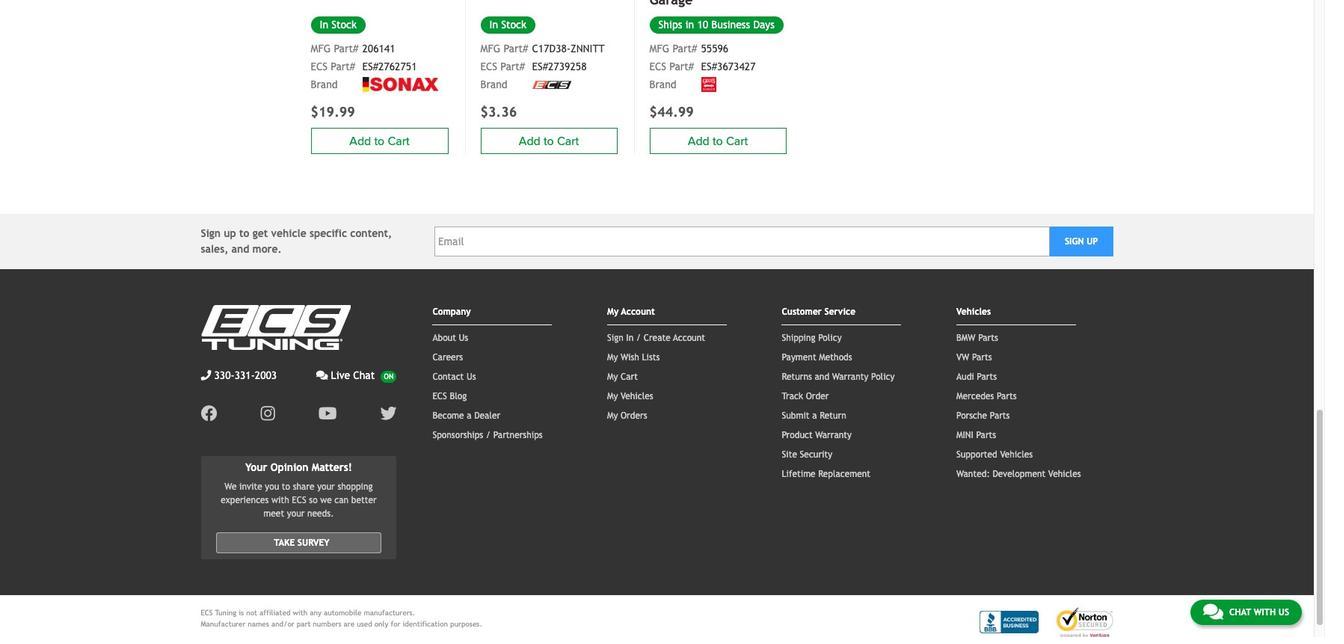 Task type: vqa. For each thing, say whether or not it's contained in the screenshot.
the topmost the for
no



Task type: locate. For each thing, give the bounding box(es) containing it.
returns
[[782, 372, 812, 382]]

2 horizontal spatial sign
[[1065, 237, 1084, 247]]

add to cart button
[[311, 128, 448, 154], [481, 128, 618, 154], [650, 128, 787, 154]]

3 add to cart from the left
[[688, 134, 748, 149]]

account up sign in / create account
[[621, 307, 655, 317]]

your
[[245, 462, 267, 474]]

up for sign up to get vehicle specific content, sales, and more.
[[224, 228, 236, 240]]

bmw parts link
[[957, 333, 999, 343]]

returns and warranty policy
[[782, 372, 895, 382]]

1 stock from the left
[[332, 19, 357, 31]]

share
[[293, 482, 315, 492]]

account
[[621, 307, 655, 317], [673, 333, 705, 343]]

in stock up "mfg part# 206141 ecs part# es#2762751 brand"
[[320, 19, 357, 31]]

1 add from the left
[[350, 134, 371, 149]]

us for about us
[[459, 333, 468, 343]]

content,
[[350, 228, 392, 240]]

lifetime replacement link
[[782, 469, 871, 480]]

chat right comments icon
[[1230, 607, 1252, 618]]

ecs
[[311, 61, 328, 73], [481, 61, 498, 73], [650, 61, 667, 73], [433, 391, 447, 402], [292, 495, 307, 506], [201, 609, 213, 617]]

warranty down "return"
[[816, 430, 852, 441]]

1 brand from the left
[[311, 79, 338, 91]]

mfg inside mfg part# c17d38-znnitt ecs part# es#2739258 brand
[[481, 43, 501, 55]]

ecs inside "ecs tuning is not affiliated with any automobile manufacturers. manufacturer names and/or part numbers are used only for identification purposes."
[[201, 609, 213, 617]]

1 horizontal spatial add to cart
[[519, 134, 579, 149]]

stock up mfg part# c17d38-znnitt ecs part# es#2739258 brand
[[501, 19, 527, 31]]

a for submit
[[813, 411, 817, 421]]

names
[[248, 620, 269, 628]]

0 horizontal spatial sign
[[201, 228, 221, 240]]

add to cart down $19.99
[[350, 134, 410, 149]]

2 my from the top
[[607, 352, 618, 363]]

create
[[644, 333, 671, 343]]

we
[[225, 482, 237, 492]]

0 vertical spatial your
[[317, 482, 335, 492]]

parts for vw parts
[[972, 352, 992, 363]]

0 vertical spatial policy
[[819, 333, 842, 343]]

blog
[[450, 391, 467, 402]]

wanted:
[[957, 469, 990, 480]]

sign for sign up
[[1065, 237, 1084, 247]]

mercedes parts
[[957, 391, 1017, 402]]

my left 'orders'
[[607, 411, 618, 421]]

your right meet
[[287, 509, 305, 519]]

0 horizontal spatial stock
[[332, 19, 357, 31]]

ecs down ships
[[650, 61, 667, 73]]

1 vertical spatial your
[[287, 509, 305, 519]]

account right create
[[673, 333, 705, 343]]

in stock
[[320, 19, 357, 31], [490, 19, 527, 31]]

up inside sign up to get vehicle specific content, sales, and more.
[[224, 228, 236, 240]]

brand inside "mfg part# 206141 ecs part# es#2762751 brand"
[[311, 79, 338, 91]]

0 horizontal spatial add to cart
[[350, 134, 410, 149]]

1 horizontal spatial in
[[490, 19, 498, 31]]

payment methods link
[[782, 352, 853, 363]]

us right about
[[459, 333, 468, 343]]

/ down dealer
[[486, 430, 491, 441]]

mfg inside the mfg part# 55596 ecs part# es#3673427 brand
[[650, 43, 670, 55]]

parts down porsche parts
[[977, 430, 997, 441]]

and right sales, on the top left of the page
[[232, 243, 249, 255]]

brand for mfg part# 55596 ecs part# es#3673427 brand
[[650, 79, 677, 91]]

take survey link
[[216, 533, 382, 554]]

instagram logo image
[[261, 406, 275, 422]]

add down 'ecs' image on the top left
[[519, 134, 541, 149]]

us for contact us
[[467, 372, 476, 382]]

2 brand from the left
[[481, 79, 508, 91]]

2 horizontal spatial add to cart button
[[650, 128, 787, 154]]

purposes.
[[450, 620, 483, 628]]

parts for porsche parts
[[990, 411, 1010, 421]]

and/or
[[271, 620, 294, 628]]

0 vertical spatial and
[[232, 243, 249, 255]]

1 horizontal spatial sign
[[607, 333, 624, 343]]

add to cart for $3.36
[[519, 134, 579, 149]]

2 in stock from the left
[[490, 19, 527, 31]]

ecs up the $3.36
[[481, 61, 498, 73]]

2 horizontal spatial add
[[688, 134, 710, 149]]

1 vertical spatial us
[[467, 372, 476, 382]]

sonax image
[[362, 77, 439, 92]]

phone image
[[201, 370, 211, 381]]

lists
[[642, 352, 660, 363]]

chat
[[353, 370, 375, 382], [1230, 607, 1252, 618]]

sign in / create account link
[[607, 333, 705, 343]]

sign
[[201, 228, 221, 240], [1065, 237, 1084, 247], [607, 333, 624, 343]]

parts for bmw parts
[[979, 333, 999, 343]]

audi parts link
[[957, 372, 997, 382]]

add to cart
[[350, 134, 410, 149], [519, 134, 579, 149], [688, 134, 748, 149]]

with up part
[[293, 609, 308, 617]]

/
[[636, 333, 641, 343], [486, 430, 491, 441]]

0 horizontal spatial a
[[467, 411, 472, 421]]

in up mfg part# c17d38-znnitt ecs part# es#2739258 brand
[[490, 19, 498, 31]]

stock
[[332, 19, 357, 31], [501, 19, 527, 31]]

3 add from the left
[[688, 134, 710, 149]]

sign inside sign up to get vehicle specific content, sales, and more.
[[201, 228, 221, 240]]

in up wish
[[626, 333, 634, 343]]

mini parts link
[[957, 430, 997, 441]]

dealer
[[474, 411, 501, 421]]

1 vertical spatial and
[[815, 372, 830, 382]]

comments image
[[316, 370, 328, 381]]

us
[[459, 333, 468, 343], [467, 372, 476, 382], [1279, 607, 1290, 618]]

a left "return"
[[813, 411, 817, 421]]

product
[[782, 430, 813, 441]]

1 vertical spatial account
[[673, 333, 705, 343]]

0 vertical spatial chat
[[353, 370, 375, 382]]

part#
[[334, 43, 359, 55], [504, 43, 528, 55], [673, 43, 697, 55], [331, 61, 355, 73], [501, 61, 525, 73], [670, 61, 694, 73]]

become a dealer link
[[433, 411, 501, 421]]

and up order
[[815, 372, 830, 382]]

brand up $44.99
[[650, 79, 677, 91]]

0 horizontal spatial brand
[[311, 79, 338, 91]]

0 horizontal spatial and
[[232, 243, 249, 255]]

0 horizontal spatial chat
[[353, 370, 375, 382]]

warranty down "methods"
[[832, 372, 869, 382]]

0 horizontal spatial up
[[224, 228, 236, 240]]

wanted: development vehicles link
[[957, 469, 1081, 480]]

1 in stock from the left
[[320, 19, 357, 31]]

sign for sign up to get vehicle specific content, sales, and more.
[[201, 228, 221, 240]]

parts up porsche parts
[[997, 391, 1017, 402]]

your
[[317, 482, 335, 492], [287, 509, 305, 519]]

a left dealer
[[467, 411, 472, 421]]

2 add to cart button from the left
[[481, 128, 618, 154]]

1 horizontal spatial /
[[636, 333, 641, 343]]

330-331-2003
[[214, 370, 277, 382]]

3 my from the top
[[607, 372, 618, 382]]

mfg
[[311, 43, 331, 55], [481, 43, 501, 55], [650, 43, 670, 55]]

2 horizontal spatial with
[[1254, 607, 1276, 618]]

sponsorships
[[433, 430, 483, 441]]

survey
[[298, 538, 330, 548]]

0 vertical spatial warranty
[[832, 372, 869, 382]]

sign up to get vehicle specific content, sales, and more.
[[201, 228, 392, 255]]

3 brand from the left
[[650, 79, 677, 91]]

add to cart down 'ecs' image on the top left
[[519, 134, 579, 149]]

shipping policy link
[[782, 333, 842, 343]]

0 horizontal spatial in
[[320, 19, 328, 31]]

add down $44.99
[[688, 134, 710, 149]]

audi parts
[[957, 372, 997, 382]]

warranty
[[832, 372, 869, 382], [816, 430, 852, 441]]

ecs up $19.99
[[311, 61, 328, 73]]

0 horizontal spatial in stock
[[320, 19, 357, 31]]

supported vehicles link
[[957, 450, 1033, 460]]

2 horizontal spatial add to cart
[[688, 134, 748, 149]]

0 vertical spatial account
[[621, 307, 655, 317]]

1 horizontal spatial stock
[[501, 19, 527, 31]]

in stock for $19.99
[[320, 19, 357, 31]]

parts down mercedes parts link
[[990, 411, 1010, 421]]

experiences
[[221, 495, 269, 506]]

1 horizontal spatial brand
[[481, 79, 508, 91]]

in up "mfg part# 206141 ecs part# es#2762751 brand"
[[320, 19, 328, 31]]

330-
[[214, 370, 235, 382]]

only
[[375, 620, 389, 628]]

2 add from the left
[[519, 134, 541, 149]]

add to cart button down $19.99
[[311, 128, 448, 154]]

my left wish
[[607, 352, 618, 363]]

0 horizontal spatial account
[[621, 307, 655, 317]]

0 horizontal spatial policy
[[819, 333, 842, 343]]

ecs left tuning at bottom
[[201, 609, 213, 617]]

up inside button
[[1087, 237, 1098, 247]]

up
[[224, 228, 236, 240], [1087, 237, 1098, 247]]

1 my from the top
[[607, 307, 619, 317]]

chat right live
[[353, 370, 375, 382]]

my for my cart
[[607, 372, 618, 382]]

parts right bmw
[[979, 333, 999, 343]]

1 vertical spatial policy
[[872, 372, 895, 382]]

add to cart button down 'ecs' image on the top left
[[481, 128, 618, 154]]

add to cart down $44.99
[[688, 134, 748, 149]]

my up the my vehicles link in the left bottom of the page
[[607, 372, 618, 382]]

add to cart button for $19.99
[[311, 128, 448, 154]]

1 mfg from the left
[[311, 43, 331, 55]]

take survey
[[274, 538, 330, 548]]

site
[[782, 450, 797, 460]]

mfg left c17d38-
[[481, 43, 501, 55]]

to inside sign up to get vehicle specific content, sales, and more.
[[239, 228, 249, 240]]

with inside "ecs tuning is not affiliated with any automobile manufacturers. manufacturer names and/or part numbers are used only for identification purposes."
[[293, 609, 308, 617]]

us right comments icon
[[1279, 607, 1290, 618]]

parts up mercedes parts
[[977, 372, 997, 382]]

1 horizontal spatial a
[[813, 411, 817, 421]]

ecs inside the we invite you to share your shopping experiences with ecs so we can better meet your needs.
[[292, 495, 307, 506]]

2 horizontal spatial mfg
[[650, 43, 670, 55]]

0 horizontal spatial mfg
[[311, 43, 331, 55]]

ecs left so
[[292, 495, 307, 506]]

invite
[[239, 482, 262, 492]]

about us
[[433, 333, 468, 343]]

customer service
[[782, 307, 856, 317]]

stock for $3.36
[[501, 19, 527, 31]]

mfg left 206141
[[311, 43, 331, 55]]

my down my cart
[[607, 391, 618, 402]]

1 horizontal spatial in stock
[[490, 19, 527, 31]]

my for my account
[[607, 307, 619, 317]]

mfg inside "mfg part# 206141 ecs part# es#2762751 brand"
[[311, 43, 331, 55]]

0 horizontal spatial your
[[287, 509, 305, 519]]

add down $19.99
[[350, 134, 371, 149]]

us right contact
[[467, 372, 476, 382]]

add to cart button down $44.99
[[650, 128, 787, 154]]

up for sign up
[[1087, 237, 1098, 247]]

1 a from the left
[[467, 411, 472, 421]]

4 my from the top
[[607, 391, 618, 402]]

vehicles up the bmw parts link
[[957, 307, 991, 317]]

brand inside the mfg part# 55596 ecs part# es#3673427 brand
[[650, 79, 677, 91]]

3 mfg from the left
[[650, 43, 670, 55]]

es#3673427
[[701, 61, 756, 73]]

brand up the $3.36
[[481, 79, 508, 91]]

2 a from the left
[[813, 411, 817, 421]]

1 vertical spatial /
[[486, 430, 491, 441]]

submit a return
[[782, 411, 847, 421]]

development
[[993, 469, 1046, 480]]

your up the we
[[317, 482, 335, 492]]

brand up $19.99
[[311, 79, 338, 91]]

sign up button
[[1050, 227, 1114, 257]]

cart
[[388, 134, 410, 149], [557, 134, 579, 149], [726, 134, 748, 149], [621, 372, 638, 382]]

1 horizontal spatial chat
[[1230, 607, 1252, 618]]

$44.99
[[650, 104, 694, 120]]

2 horizontal spatial brand
[[650, 79, 677, 91]]

brand
[[311, 79, 338, 91], [481, 79, 508, 91], [650, 79, 677, 91]]

to left get
[[239, 228, 249, 240]]

parts right the vw
[[972, 352, 992, 363]]

ships
[[659, 19, 682, 31]]

identification
[[403, 620, 448, 628]]

5 my from the top
[[607, 411, 618, 421]]

vehicle
[[271, 228, 307, 240]]

add for $19.99
[[350, 134, 371, 149]]

1 add to cart button from the left
[[311, 128, 448, 154]]

mfg for $19.99
[[311, 43, 331, 55]]

1 horizontal spatial add
[[519, 134, 541, 149]]

0 vertical spatial us
[[459, 333, 468, 343]]

es#2739258
[[532, 61, 587, 73]]

parts
[[979, 333, 999, 343], [972, 352, 992, 363], [977, 372, 997, 382], [997, 391, 1017, 402], [990, 411, 1010, 421], [977, 430, 997, 441]]

methods
[[819, 352, 853, 363]]

customer
[[782, 307, 822, 317]]

in stock for $3.36
[[490, 19, 527, 31]]

/ left create
[[636, 333, 641, 343]]

0 vertical spatial /
[[636, 333, 641, 343]]

add to cart for $19.99
[[350, 134, 410, 149]]

1 horizontal spatial with
[[293, 609, 308, 617]]

mfg down ships
[[650, 43, 670, 55]]

2 mfg from the left
[[481, 43, 501, 55]]

with up meet
[[272, 495, 289, 506]]

2 stock from the left
[[501, 19, 527, 31]]

my up my wish lists on the bottom of page
[[607, 307, 619, 317]]

for
[[391, 620, 401, 628]]

numbers
[[313, 620, 342, 628]]

1 horizontal spatial your
[[317, 482, 335, 492]]

to right the you
[[282, 482, 290, 492]]

1 horizontal spatial add to cart button
[[481, 128, 618, 154]]

ecs tuning image
[[201, 305, 350, 350]]

in stock up mfg part# c17d38-znnitt ecs part# es#2739258 brand
[[490, 19, 527, 31]]

1 add to cart from the left
[[350, 134, 410, 149]]

mini
[[957, 430, 974, 441]]

0 horizontal spatial with
[[272, 495, 289, 506]]

1 horizontal spatial mfg
[[481, 43, 501, 55]]

0 horizontal spatial add
[[350, 134, 371, 149]]

griot's image
[[701, 77, 716, 92]]

ecs tuning is not affiliated with any automobile manufacturers. manufacturer names and/or part numbers are used only for identification purposes.
[[201, 609, 483, 628]]

sponsorships / partnerships
[[433, 430, 543, 441]]

206141
[[362, 43, 395, 55]]

mercedes
[[957, 391, 994, 402]]

0 horizontal spatial /
[[486, 430, 491, 441]]

1 horizontal spatial up
[[1087, 237, 1098, 247]]

and
[[232, 243, 249, 255], [815, 372, 830, 382]]

my for my wish lists
[[607, 352, 618, 363]]

payment methods
[[782, 352, 853, 363]]

stock up "mfg part# 206141 ecs part# es#2762751 brand"
[[332, 19, 357, 31]]

with right comments icon
[[1254, 607, 1276, 618]]

0 horizontal spatial add to cart button
[[311, 128, 448, 154]]

sales,
[[201, 243, 228, 255]]

with
[[272, 495, 289, 506], [1254, 607, 1276, 618], [293, 609, 308, 617]]

mfg part# c17d38-znnitt ecs part# es#2739258 brand
[[481, 43, 605, 91]]

sign for sign in / create account
[[607, 333, 624, 343]]

2 add to cart from the left
[[519, 134, 579, 149]]

1 horizontal spatial account
[[673, 333, 705, 343]]

are
[[344, 620, 355, 628]]

sign inside button
[[1065, 237, 1084, 247]]



Task type: describe. For each thing, give the bounding box(es) containing it.
supported vehicles
[[957, 450, 1033, 460]]

331-
[[235, 370, 255, 382]]

es#2762751
[[362, 61, 417, 73]]

take
[[274, 538, 295, 548]]

bmw
[[957, 333, 976, 343]]

sign up
[[1065, 237, 1098, 247]]

vehicles up wanted: development vehicles link
[[1000, 450, 1033, 460]]

my cart
[[607, 372, 638, 382]]

live chat
[[331, 370, 375, 382]]

mfg for $3.36
[[481, 43, 501, 55]]

vehicles up 'orders'
[[621, 391, 654, 402]]

my cart link
[[607, 372, 638, 382]]

in for $19.99
[[320, 19, 328, 31]]

contact
[[433, 372, 464, 382]]

return
[[820, 411, 847, 421]]

Email email field
[[435, 227, 1050, 257]]

mini parts
[[957, 430, 997, 441]]

$19.99
[[311, 104, 355, 120]]

3 add to cart button from the left
[[650, 128, 787, 154]]

2 horizontal spatial in
[[626, 333, 634, 343]]

ecs inside "mfg part# 206141 ecs part# es#2762751 brand"
[[311, 61, 328, 73]]

my for my vehicles
[[607, 391, 618, 402]]

shipping policy
[[782, 333, 842, 343]]

wanted: development vehicles
[[957, 469, 1081, 480]]

my orders
[[607, 411, 647, 421]]

matters!
[[312, 462, 352, 474]]

returns and warranty policy link
[[782, 372, 895, 382]]

ecs inside the mfg part# 55596 ecs part# es#3673427 brand
[[650, 61, 667, 73]]

become
[[433, 411, 464, 421]]

znnitt
[[571, 43, 605, 55]]

mfg part# 55596 ecs part# es#3673427 brand
[[650, 43, 756, 91]]

twitter logo image
[[380, 406, 397, 422]]

is
[[239, 609, 244, 617]]

facebook logo image
[[201, 406, 217, 422]]

to inside the we invite you to share your shopping experiences with ecs so we can better meet your needs.
[[282, 482, 290, 492]]

porsche parts
[[957, 411, 1010, 421]]

opinion
[[271, 462, 309, 474]]

bmw parts
[[957, 333, 999, 343]]

security
[[800, 450, 833, 460]]

lifetime
[[782, 469, 816, 480]]

days
[[754, 19, 775, 31]]

parts for mercedes parts
[[997, 391, 1017, 402]]

comments image
[[1204, 603, 1224, 621]]

my wish lists link
[[607, 352, 660, 363]]

about
[[433, 333, 456, 343]]

submit
[[782, 411, 810, 421]]

brand for mfg part# 206141 ecs part# es#2762751 brand
[[311, 79, 338, 91]]

to down sonax image
[[374, 134, 385, 149]]

a for become
[[467, 411, 472, 421]]

c17d38-
[[532, 43, 571, 55]]

product warranty
[[782, 430, 852, 441]]

10
[[698, 19, 709, 31]]

product warranty link
[[782, 430, 852, 441]]

ecs left blog
[[433, 391, 447, 402]]

more.
[[253, 243, 282, 255]]

1 vertical spatial chat
[[1230, 607, 1252, 618]]

wish
[[621, 352, 640, 363]]

add for $3.36
[[519, 134, 541, 149]]

1 horizontal spatial and
[[815, 372, 830, 382]]

better
[[351, 495, 377, 506]]

brand inside mfg part# c17d38-znnitt ecs part# es#2739258 brand
[[481, 79, 508, 91]]

ecs inside mfg part# c17d38-znnitt ecs part# es#2739258 brand
[[481, 61, 498, 73]]

ecs image
[[532, 81, 571, 89]]

careers
[[433, 352, 463, 363]]

add to cart button for $3.36
[[481, 128, 618, 154]]

in for $3.36
[[490, 19, 498, 31]]

ecs blog
[[433, 391, 467, 402]]

my orders link
[[607, 411, 647, 421]]

55596
[[701, 43, 729, 55]]

payment
[[782, 352, 817, 363]]

needs.
[[307, 509, 334, 519]]

replacement
[[819, 469, 871, 480]]

automobile
[[324, 609, 362, 617]]

in
[[686, 19, 694, 31]]

contact us
[[433, 372, 476, 382]]

stock for $19.99
[[332, 19, 357, 31]]

330-331-2003 link
[[201, 368, 277, 384]]

vw parts link
[[957, 352, 992, 363]]

1 horizontal spatial policy
[[872, 372, 895, 382]]

shopping
[[338, 482, 373, 492]]

we invite you to share your shopping experiences with ecs so we can better meet your needs.
[[221, 482, 377, 519]]

and inside sign up to get vehicle specific content, sales, and more.
[[232, 243, 249, 255]]

to down 'ecs' image on the top left
[[544, 134, 554, 149]]

ecs blog link
[[433, 391, 467, 402]]

submit a return link
[[782, 411, 847, 421]]

any
[[310, 609, 322, 617]]

lifetime replacement
[[782, 469, 871, 480]]

parts for mini parts
[[977, 430, 997, 441]]

2 vertical spatial us
[[1279, 607, 1290, 618]]

we
[[320, 495, 332, 506]]

mercedes parts link
[[957, 391, 1017, 402]]

about us link
[[433, 333, 468, 343]]

youtube logo image
[[318, 406, 337, 422]]

my wish lists
[[607, 352, 660, 363]]

1 vertical spatial warranty
[[816, 430, 852, 441]]

vw
[[957, 352, 970, 363]]

live
[[331, 370, 350, 382]]

so
[[309, 495, 318, 506]]

my for my orders
[[607, 411, 618, 421]]

shipping
[[782, 333, 816, 343]]

part
[[297, 620, 311, 628]]

chat with us
[[1230, 607, 1290, 618]]

tuning
[[215, 609, 237, 617]]

vehicles right development
[[1049, 469, 1081, 480]]

$3.36
[[481, 104, 517, 120]]

take survey button
[[216, 533, 382, 554]]

can
[[335, 495, 349, 506]]

porsche
[[957, 411, 988, 421]]

you
[[265, 482, 279, 492]]

my vehicles link
[[607, 391, 654, 402]]

with inside the we invite you to share your shopping experiences with ecs so we can better meet your needs.
[[272, 495, 289, 506]]

chat with us link
[[1191, 600, 1302, 625]]

sponsorships / partnerships link
[[433, 430, 543, 441]]

ships in 10 business days
[[659, 19, 775, 31]]

parts for audi parts
[[977, 372, 997, 382]]

to down the griot's icon
[[713, 134, 723, 149]]



